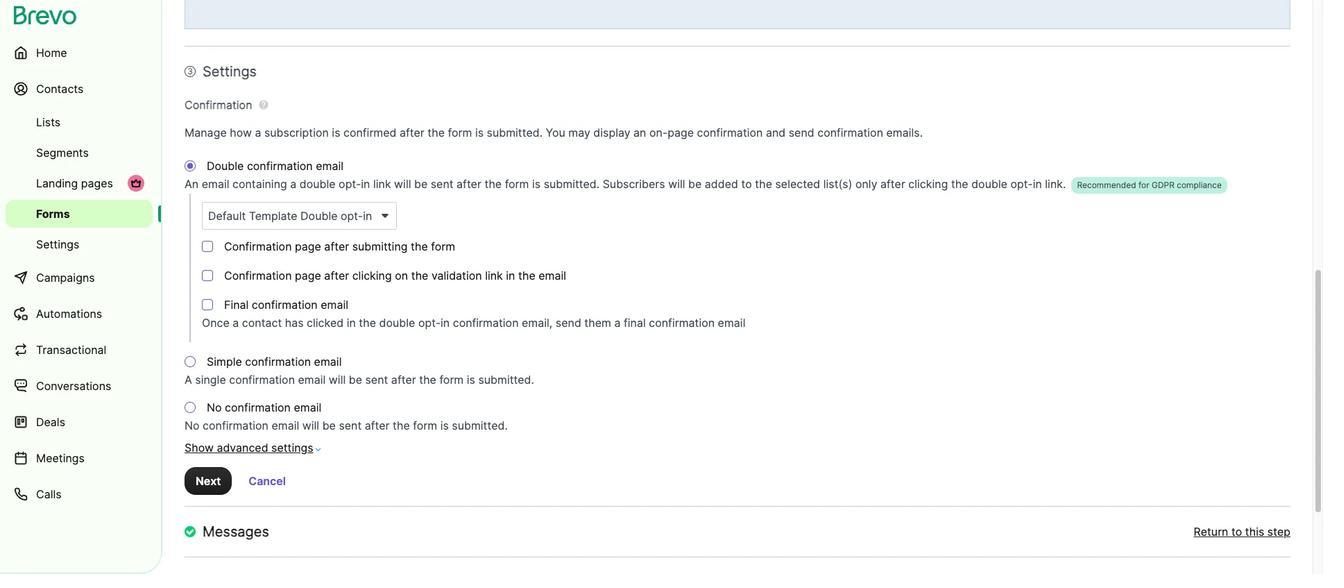 Task type: vqa. For each thing, say whether or not it's contained in the screenshot.
0%
no



Task type: locate. For each thing, give the bounding box(es) containing it.
simple
[[207, 355, 242, 369]]

submitted.
[[487, 126, 543, 140], [544, 177, 600, 191], [479, 373, 534, 387], [452, 419, 508, 433]]

confirmation right final
[[649, 316, 715, 330]]

settings
[[203, 63, 257, 80], [36, 237, 79, 251]]

1 vertical spatial to
[[1232, 525, 1243, 539]]

the
[[428, 126, 445, 140], [485, 177, 502, 191], [755, 177, 773, 191], [952, 177, 969, 191], [411, 240, 428, 253], [411, 269, 429, 283], [519, 269, 536, 283], [359, 316, 376, 330], [419, 373, 437, 387], [393, 419, 410, 433]]

page for confirmation page after submitting the form
[[295, 240, 321, 253]]

1 vertical spatial sent
[[365, 373, 388, 387]]

email,
[[522, 316, 553, 330]]

conversations link
[[6, 369, 153, 403]]

0 horizontal spatial link
[[373, 177, 391, 191]]

double
[[300, 177, 336, 191], [972, 177, 1008, 191], [379, 316, 415, 330]]

pages
[[81, 176, 113, 190]]

0 vertical spatial to
[[742, 177, 752, 191]]

double down double confirmation email
[[300, 177, 336, 191]]

1 horizontal spatial to
[[1232, 525, 1243, 539]]

after
[[400, 126, 425, 140], [457, 177, 482, 191], [881, 177, 906, 191], [324, 240, 349, 253], [324, 269, 349, 283], [391, 373, 416, 387], [365, 419, 390, 433]]

a right how
[[255, 126, 261, 140]]

2 vertical spatial confirmation
[[224, 269, 292, 283]]

confirmation up list(s)
[[818, 126, 884, 140]]

list(s)
[[824, 177, 853, 191]]

on
[[395, 269, 408, 283]]

confirmation
[[185, 98, 252, 112], [224, 240, 292, 253], [224, 269, 292, 283]]

will up the no confirmation email will be sent after the form is submitted.
[[329, 373, 346, 387]]

opt-
[[339, 177, 361, 191], [1011, 177, 1033, 191], [419, 316, 441, 330]]

form
[[448, 126, 472, 140], [505, 177, 529, 191], [431, 240, 455, 253], [440, 373, 464, 387], [413, 419, 437, 433]]

link for will
[[373, 177, 391, 191]]

subscribers
[[603, 177, 666, 191]]

1 vertical spatial no
[[185, 419, 200, 433]]

calls
[[36, 487, 62, 501]]

0 vertical spatial clicking
[[909, 177, 949, 191]]

in left link.
[[1033, 177, 1043, 191]]

settings right 3
[[203, 63, 257, 80]]

1 horizontal spatial link
[[485, 269, 503, 283]]

link right validation
[[485, 269, 503, 283]]

1 horizontal spatial send
[[789, 126, 815, 140]]

double
[[207, 159, 244, 173]]

no
[[207, 401, 222, 415], [185, 419, 200, 433]]

no up show on the left bottom of page
[[185, 419, 200, 433]]

1 horizontal spatial settings
[[203, 63, 257, 80]]

email
[[316, 159, 344, 173], [202, 177, 229, 191], [539, 269, 567, 283], [321, 298, 348, 312], [718, 316, 746, 330], [314, 355, 342, 369], [298, 373, 326, 387], [294, 401, 322, 415], [272, 419, 299, 433]]

2 horizontal spatial double
[[972, 177, 1008, 191]]

an
[[634, 126, 647, 140]]

clicking
[[909, 177, 949, 191], [352, 269, 392, 283]]

only
[[856, 177, 878, 191]]

double down 'confirmation page after clicking on the validation link in the email'
[[379, 316, 415, 330]]

gdpr
[[1152, 180, 1175, 190]]

to left the this at the bottom right of the page
[[1232, 525, 1243, 539]]

emails.
[[887, 126, 923, 140]]

will up settings
[[302, 419, 319, 433]]

send left them
[[556, 316, 582, 330]]

next button
[[185, 467, 232, 495]]

transactional
[[36, 343, 106, 357]]

0 horizontal spatial send
[[556, 316, 582, 330]]

added
[[705, 177, 739, 191]]

1 horizontal spatial opt-
[[419, 316, 441, 330]]

0 vertical spatial sent
[[431, 177, 454, 191]]

1 horizontal spatial no
[[207, 401, 222, 415]]

forms
[[36, 207, 70, 221]]

confirmation page after submitting the form
[[224, 240, 455, 253]]

confirmation left and
[[697, 126, 763, 140]]

1 vertical spatial settings
[[36, 237, 79, 251]]

1 horizontal spatial clicking
[[909, 177, 949, 191]]

0 vertical spatial page
[[668, 126, 694, 140]]

0 horizontal spatial opt-
[[339, 177, 361, 191]]

2 horizontal spatial opt-
[[1011, 177, 1033, 191]]

1 vertical spatial page
[[295, 240, 321, 253]]

a down double confirmation email
[[290, 177, 297, 191]]

will
[[394, 177, 411, 191], [669, 177, 686, 191], [329, 373, 346, 387], [302, 419, 319, 433]]

meetings
[[36, 451, 85, 465]]

confirmation for confirmation page after submitting the form
[[224, 240, 292, 253]]

0 vertical spatial settings
[[203, 63, 257, 80]]

a down final
[[233, 316, 239, 330]]

a
[[255, 126, 261, 140], [290, 177, 297, 191], [233, 316, 239, 330], [615, 316, 621, 330]]

to
[[742, 177, 752, 191], [1232, 525, 1243, 539]]

sent
[[431, 177, 454, 191], [365, 373, 388, 387], [339, 419, 362, 433]]

to right added
[[742, 177, 752, 191]]

0 vertical spatial no
[[207, 401, 222, 415]]

send right and
[[789, 126, 815, 140]]

link for in
[[485, 269, 503, 283]]

link
[[373, 177, 391, 191], [485, 269, 503, 283]]

submitting
[[352, 240, 408, 253]]

0 horizontal spatial settings
[[36, 237, 79, 251]]

confirmation page after clicking on the validation link in the email
[[224, 269, 567, 283]]

next
[[196, 474, 221, 488]]

confirmation up show advanced settings
[[225, 401, 291, 415]]

confirmation
[[697, 126, 763, 140], [818, 126, 884, 140], [247, 159, 313, 173], [252, 298, 318, 312], [453, 316, 519, 330], [649, 316, 715, 330], [245, 355, 311, 369], [229, 373, 295, 387], [225, 401, 291, 415], [203, 419, 269, 433]]

settings
[[271, 441, 314, 455]]

page
[[668, 126, 694, 140], [295, 240, 321, 253], [295, 269, 321, 283]]

clicking down emails.
[[909, 177, 949, 191]]

final
[[224, 298, 249, 312]]

link down confirmed at top left
[[373, 177, 391, 191]]

0 vertical spatial send
[[789, 126, 815, 140]]

a single confirmation email will be sent after the form is submitted.
[[185, 373, 534, 387]]

once
[[202, 316, 230, 330]]

in down validation
[[441, 316, 450, 330]]

segments
[[36, 146, 89, 160]]

clicking left the on
[[352, 269, 392, 283]]

opt- down validation
[[419, 316, 441, 330]]

an email containing a double opt-in link will be sent after the form is submitted. subscribers will be added to the selected list(s) only after clicking the double opt-in link.
[[185, 177, 1067, 191]]

in right validation
[[506, 269, 515, 283]]

manage
[[185, 126, 227, 140]]

opt- down confirmed at top left
[[339, 177, 361, 191]]

confirmation up containing
[[247, 159, 313, 173]]

on-
[[650, 126, 668, 140]]

1 vertical spatial link
[[485, 269, 503, 283]]

opt- left link.
[[1011, 177, 1033, 191]]

automations link
[[6, 297, 153, 330]]

0 horizontal spatial clicking
[[352, 269, 392, 283]]

compliance
[[1177, 180, 1222, 190]]

1 vertical spatial confirmation
[[224, 240, 292, 253]]

home link
[[6, 36, 153, 69]]

page for confirmation page after clicking on the validation link in the email
[[295, 269, 321, 283]]

1 vertical spatial send
[[556, 316, 582, 330]]

calls link
[[6, 478, 153, 511]]

double left link.
[[972, 177, 1008, 191]]

no down single
[[207, 401, 222, 415]]

selected
[[776, 177, 821, 191]]

2 vertical spatial page
[[295, 269, 321, 283]]

landing pages link
[[6, 169, 153, 197]]

0 vertical spatial link
[[373, 177, 391, 191]]

landing
[[36, 176, 78, 190]]

validation
[[432, 269, 482, 283]]

2 vertical spatial sent
[[339, 419, 362, 433]]

step
[[1268, 525, 1291, 539]]

settings down forms
[[36, 237, 79, 251]]

0 horizontal spatial no
[[185, 419, 200, 433]]

0 vertical spatial confirmation
[[185, 98, 252, 112]]

in right clicked on the left of page
[[347, 316, 356, 330]]



Task type: describe. For each thing, give the bounding box(es) containing it.
confirmed
[[344, 126, 397, 140]]

confirmation down simple confirmation email
[[229, 373, 295, 387]]

return
[[1194, 525, 1229, 539]]

advanced
[[217, 441, 268, 455]]

clicked
[[307, 316, 344, 330]]

settings inside settings link
[[36, 237, 79, 251]]

deals
[[36, 415, 65, 429]]

a
[[185, 373, 192, 387]]

confirmation for confirmation page after clicking on the validation link in the email
[[224, 269, 292, 283]]

contacts
[[36, 82, 84, 96]]

single
[[195, 373, 226, 387]]

display
[[594, 126, 631, 140]]

lists
[[36, 115, 61, 129]]

and
[[766, 126, 786, 140]]

no confirmation email will be sent after the form is submitted.
[[185, 419, 508, 433]]

0 horizontal spatial to
[[742, 177, 752, 191]]

messages
[[203, 524, 269, 540]]

home
[[36, 46, 67, 60]]

0 horizontal spatial sent
[[339, 419, 362, 433]]

simple confirmation email
[[207, 355, 342, 369]]

confirmation up the has
[[252, 298, 318, 312]]

return image
[[185, 526, 196, 537]]

link.
[[1046, 177, 1067, 191]]

deals link
[[6, 405, 153, 439]]

containing
[[233, 177, 287, 191]]

you
[[546, 126, 566, 140]]

a left final
[[615, 316, 621, 330]]

an
[[185, 177, 199, 191]]

to inside button
[[1232, 525, 1243, 539]]

recommended
[[1078, 180, 1137, 190]]

no confirmation email
[[207, 401, 322, 415]]

transactional link
[[6, 333, 153, 367]]

in down confirmed at top left
[[361, 177, 370, 191]]

conversations
[[36, 379, 111, 393]]

left___rvooi image
[[131, 178, 142, 189]]

campaigns
[[36, 271, 95, 285]]

subscription
[[264, 126, 329, 140]]

confirmation for confirmation
[[185, 98, 252, 112]]

them
[[585, 316, 612, 330]]

final
[[624, 316, 646, 330]]

this
[[1246, 525, 1265, 539]]

recommended for gdpr compliance
[[1078, 180, 1222, 190]]

final confirmation email
[[224, 298, 348, 312]]

contacts link
[[6, 72, 153, 106]]

cancel button
[[238, 467, 297, 495]]

confirmation up advanced
[[203, 419, 269, 433]]

return to this step
[[1194, 525, 1291, 539]]

manage how a subscription is confirmed after the form is submitted. you may display an on-page confirmation and send confirmation emails.
[[185, 126, 923, 140]]

2 horizontal spatial sent
[[431, 177, 454, 191]]

3
[[188, 66, 193, 76]]

no for no confirmation email will be sent after the form is submitted.
[[185, 419, 200, 433]]

double confirmation email
[[207, 159, 344, 173]]

for
[[1139, 180, 1150, 190]]

show
[[185, 441, 214, 455]]

once a contact has clicked in the double opt-in confirmation email, send them a final confirmation email
[[202, 316, 746, 330]]

may
[[569, 126, 591, 140]]

cancel
[[249, 474, 286, 488]]

return to this step button
[[1194, 524, 1291, 540]]

will down confirmed at top left
[[394, 177, 411, 191]]

1 horizontal spatial sent
[[365, 373, 388, 387]]

contact
[[242, 316, 282, 330]]

meetings link
[[6, 441, 153, 475]]

has
[[285, 316, 304, 330]]

1 vertical spatial clicking
[[352, 269, 392, 283]]

campaigns link
[[6, 261, 153, 294]]

show advanced settings
[[185, 441, 314, 455]]

settings link
[[6, 230, 153, 258]]

0 horizontal spatial double
[[300, 177, 336, 191]]

how
[[230, 126, 252, 140]]

will right "subscribers"
[[669, 177, 686, 191]]

landing pages
[[36, 176, 113, 190]]

segments link
[[6, 139, 153, 167]]

lists link
[[6, 108, 153, 136]]

forms link
[[6, 200, 153, 228]]

confirmation left "email,"
[[453, 316, 519, 330]]

automations
[[36, 307, 102, 321]]

no for no confirmation email
[[207, 401, 222, 415]]

confirmation down contact on the left
[[245, 355, 311, 369]]

1 horizontal spatial double
[[379, 316, 415, 330]]



